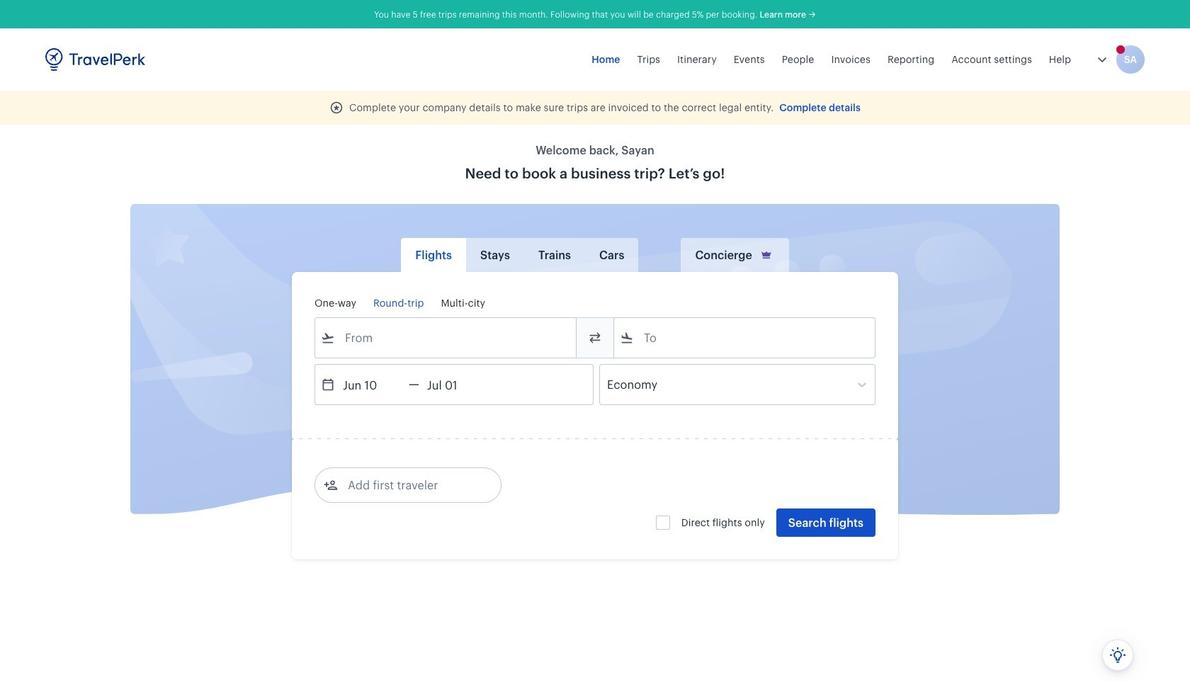Task type: describe. For each thing, give the bounding box(es) containing it.
Return text field
[[419, 365, 493, 405]]

Add first traveler search field
[[338, 474, 485, 497]]



Task type: locate. For each thing, give the bounding box(es) containing it.
To search field
[[634, 327, 856, 349]]

Depart text field
[[335, 365, 409, 405]]

From search field
[[335, 327, 558, 349]]



